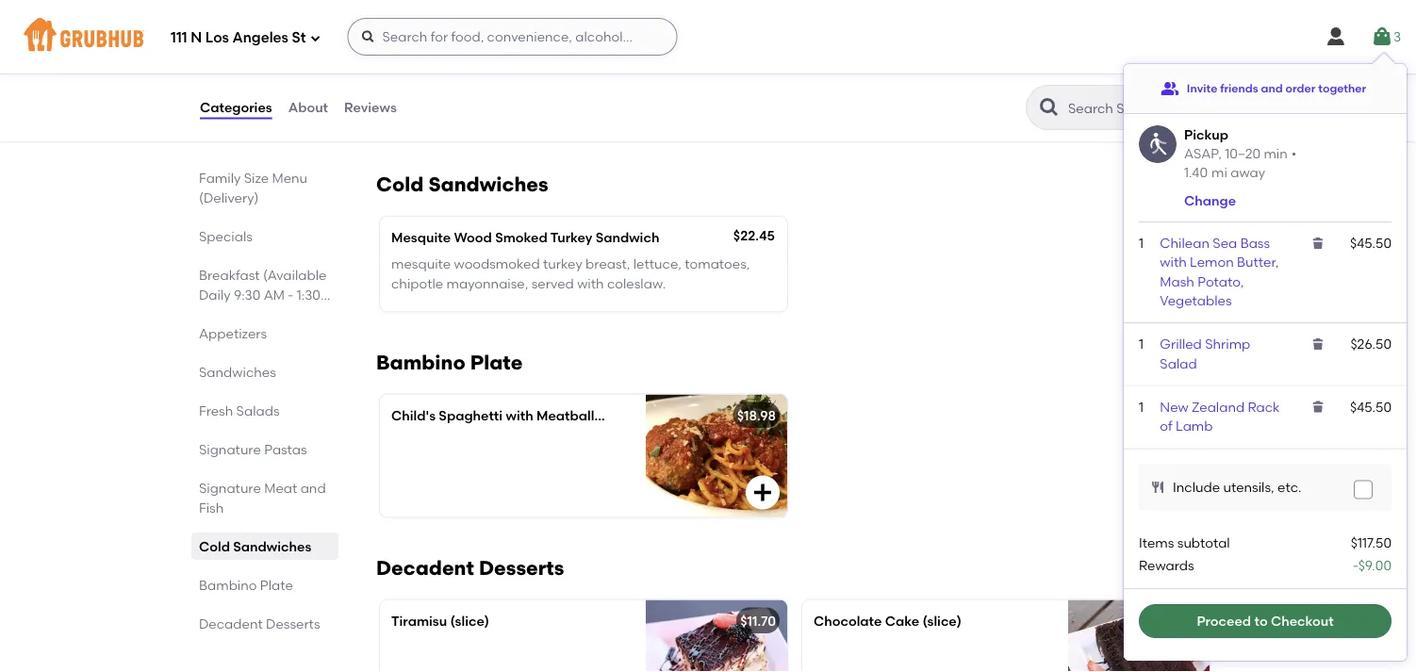 Task type: locate. For each thing, give the bounding box(es) containing it.
tiramisu
[[391, 613, 447, 629]]

1 vertical spatial sandwiches
[[199, 364, 276, 380]]

with up mash
[[1161, 254, 1187, 270]]

smoked
[[495, 230, 548, 246]]

2 vertical spatial sandwiches
[[233, 539, 312, 555]]

0 horizontal spatial svg image
[[310, 33, 321, 44]]

0 horizontal spatial desserts
[[266, 616, 320, 632]]

of right side
[[433, 97, 445, 113]]

and left 'order'
[[1262, 81, 1284, 95]]

bambino plate
[[376, 351, 523, 375], [199, 577, 293, 593]]

sandwiches tab
[[199, 362, 331, 382]]

menu
[[272, 170, 308, 186]]

breakfast (available daily 9:30 am - 1:30 pm) appetizers
[[199, 267, 327, 341]]

and inside signature meat and fish
[[301, 480, 326, 496]]

1 vertical spatial cold
[[199, 539, 230, 555]]

friends
[[1221, 81, 1259, 95]]

1 vertical spatial of
[[433, 97, 445, 113]]

decadent down bambino plate tab
[[199, 616, 263, 632]]

$11.70 left chocolate
[[741, 613, 776, 629]]

1 left new
[[1139, 399, 1144, 415]]

0 horizontal spatial decadent
[[199, 616, 263, 632]]

seasonal
[[593, 78, 650, 94]]

tooltip containing pickup
[[1124, 53, 1407, 661]]

2 vertical spatial plate
[[260, 577, 293, 593]]

of inside chicken breast topped with our seasonal sauce with a side of sautéed vegetables and pasta
[[433, 97, 445, 113]]

categories button
[[199, 74, 273, 141]]

reviews
[[344, 99, 397, 115]]

tooltip
[[1124, 53, 1407, 661]]

and down our
[[578, 97, 603, 113]]

bambino
[[376, 351, 466, 375], [199, 577, 257, 593]]

2 vertical spatial and
[[301, 480, 326, 496]]

sandwiches inside tab
[[199, 364, 276, 380]]

of left 'the'
[[448, 51, 461, 67]]

search icon image
[[1039, 96, 1061, 119]]

1 horizontal spatial and
[[578, 97, 603, 113]]

0 vertical spatial of
[[448, 51, 461, 67]]

cold sandwiches up bambino plate tab
[[199, 539, 312, 555]]

chipotle
[[391, 275, 444, 291]]

2 signature from the top
[[199, 480, 261, 496]]

mash
[[1161, 274, 1195, 290]]

0 horizontal spatial cold sandwiches
[[199, 539, 312, 555]]

cold sandwiches tab
[[199, 537, 331, 557]]

(delivery)
[[199, 190, 259, 206]]

change
[[1185, 193, 1237, 209]]

1 horizontal spatial cold
[[376, 172, 424, 197]]

specials
[[199, 228, 253, 244]]

0 horizontal spatial bambino
[[199, 577, 257, 593]]

- down $117.50
[[1353, 558, 1359, 574]]

-$9.00
[[1353, 558, 1392, 574]]

pastas
[[264, 441, 307, 457]]

bass
[[1241, 235, 1271, 251]]

mayonnaise,
[[447, 275, 529, 291]]

chicken of the day
[[391, 51, 514, 67]]

1 horizontal spatial $11.70
[[1163, 613, 1199, 629]]

cake
[[886, 613, 920, 629]]

decadent desserts tab
[[199, 614, 331, 634]]

signature down fresh salads
[[199, 441, 261, 457]]

1 horizontal spatial plate
[[470, 351, 523, 375]]

decadent desserts down bambino plate tab
[[199, 616, 320, 632]]

1 horizontal spatial decadent
[[376, 556, 474, 580]]

0 horizontal spatial plate
[[260, 577, 293, 593]]

sautéed
[[448, 97, 501, 113]]

cold inside the cold sandwiches tab
[[199, 539, 230, 555]]

1 vertical spatial -
[[1353, 558, 1359, 574]]

bambino plate up spaghetti
[[376, 351, 523, 375]]

1 signature from the top
[[199, 441, 261, 457]]

signature up fish at the bottom of the page
[[199, 480, 261, 496]]

•
[[1292, 145, 1297, 161]]

0 horizontal spatial and
[[301, 480, 326, 496]]

sandwiches up wood
[[429, 172, 549, 197]]

0 vertical spatial signature
[[199, 441, 261, 457]]

people icon image
[[1161, 79, 1180, 98]]

2 horizontal spatial svg image
[[1311, 337, 1326, 352]]

0 vertical spatial and
[[1262, 81, 1284, 95]]

chicken
[[391, 51, 445, 67]]

1 for new
[[1139, 399, 1144, 415]]

0 vertical spatial $45.50
[[1351, 235, 1392, 251]]

1 vertical spatial 1
[[1139, 336, 1144, 352]]

mesquite wood smoked turkey sandwich
[[391, 230, 660, 246]]

pasta
[[606, 97, 643, 113]]

items
[[1139, 535, 1175, 551]]

with right sauce
[[695, 78, 722, 94]]

proceed
[[1197, 613, 1252, 629]]

1 vertical spatial bambino
[[199, 577, 257, 593]]

plate up child's spaghetti with meatball plate
[[470, 351, 523, 375]]

0 vertical spatial sandwiches
[[429, 172, 549, 197]]

cold sandwiches inside tab
[[199, 539, 312, 555]]

of inside new zealand rack of lamb
[[1161, 418, 1173, 434]]

signature inside signature meat and fish
[[199, 480, 261, 496]]

st
[[292, 29, 306, 46]]

to
[[1255, 613, 1268, 629]]

mesquite
[[391, 256, 451, 272]]

$11.70 down the rewards
[[1163, 613, 1199, 629]]

family size menu (delivery)
[[199, 170, 308, 206]]

2 vertical spatial 1
[[1139, 399, 1144, 415]]

1 horizontal spatial bambino
[[376, 351, 466, 375]]

2 1 from the top
[[1139, 336, 1144, 352]]

1 $11.70 from the left
[[741, 613, 776, 629]]

bambino plate inside tab
[[199, 577, 293, 593]]

0 horizontal spatial of
[[433, 97, 445, 113]]

1 vertical spatial desserts
[[266, 616, 320, 632]]

child's
[[391, 408, 436, 424]]

and
[[1262, 81, 1284, 95], [578, 97, 603, 113], [301, 480, 326, 496]]

0 horizontal spatial decadent desserts
[[199, 616, 320, 632]]

and for invite friends and order together
[[1262, 81, 1284, 95]]

served
[[532, 275, 574, 291]]

bambino up child's
[[376, 351, 466, 375]]

about
[[288, 99, 328, 115]]

0 vertical spatial bambino plate
[[376, 351, 523, 375]]

and inside chicken breast topped with our seasonal sauce with a side of sautéed vegetables and pasta
[[578, 97, 603, 113]]

1 vertical spatial bambino plate
[[199, 577, 293, 593]]

1 vertical spatial decadent
[[199, 616, 263, 632]]

1 vertical spatial signature
[[199, 480, 261, 496]]

1 vertical spatial cold sandwiches
[[199, 539, 312, 555]]

our
[[569, 78, 590, 94]]

0 vertical spatial cold sandwiches
[[376, 172, 549, 197]]

invite
[[1187, 81, 1218, 95]]

Search San Antonio Winery Los Angeles search field
[[1067, 99, 1211, 117]]

3 1 from the top
[[1139, 399, 1144, 415]]

(available
[[263, 267, 327, 283]]

pm)
[[199, 307, 224, 323]]

cold down fish at the bottom of the page
[[199, 539, 230, 555]]

the
[[464, 51, 485, 67]]

decadent desserts
[[376, 556, 564, 580], [199, 616, 320, 632]]

desserts
[[479, 556, 564, 580], [266, 616, 320, 632]]

cold
[[376, 172, 424, 197], [199, 539, 230, 555]]

sandwiches up bambino plate tab
[[233, 539, 312, 555]]

(slice) right tiramisu
[[450, 613, 490, 629]]

0 horizontal spatial -
[[288, 287, 294, 303]]

1 left chilean
[[1139, 235, 1144, 251]]

0 horizontal spatial cold
[[199, 539, 230, 555]]

-
[[288, 287, 294, 303], [1353, 558, 1359, 574]]

a
[[391, 97, 400, 113]]

1 vertical spatial $45.50
[[1351, 399, 1392, 415]]

breakfast
[[199, 267, 260, 283]]

spaghetti
[[439, 408, 503, 424]]

rack
[[1248, 399, 1281, 415]]

1 horizontal spatial desserts
[[479, 556, 564, 580]]

tomatoes,
[[685, 256, 750, 272]]

cold up mesquite
[[376, 172, 424, 197]]

2 (slice) from the left
[[923, 613, 962, 629]]

change button
[[1185, 191, 1237, 210]]

bambino up decadent desserts tab
[[199, 577, 257, 593]]

chilean sea bass with lemon butter, mash potato, vegetables link
[[1161, 235, 1279, 309]]

mesquite
[[391, 230, 451, 246]]

and inside button
[[1262, 81, 1284, 95]]

decadent desserts up the tiramisu (slice)
[[376, 556, 564, 580]]

signature
[[199, 441, 261, 457], [199, 480, 261, 496]]

sandwiches up fresh salads
[[199, 364, 276, 380]]

and for signature meat and fish
[[301, 480, 326, 496]]

with up vegetables
[[539, 78, 566, 94]]

1 horizontal spatial -
[[1353, 558, 1359, 574]]

0 horizontal spatial $11.70
[[741, 613, 776, 629]]

with left meatball
[[506, 408, 534, 424]]

1 $45.50 from the top
[[1351, 235, 1392, 251]]

2 $45.50 from the top
[[1351, 399, 1392, 415]]

- right am
[[288, 287, 294, 303]]

0 vertical spatial -
[[288, 287, 294, 303]]

(slice)
[[450, 613, 490, 629], [923, 613, 962, 629]]

bambino plate down the cold sandwiches tab
[[199, 577, 293, 593]]

- inside tooltip
[[1353, 558, 1359, 574]]

2 vertical spatial of
[[1161, 418, 1173, 434]]

1 horizontal spatial (slice)
[[923, 613, 962, 629]]

breast,
[[586, 256, 630, 272]]

items subtotal
[[1139, 535, 1231, 551]]

1:30
[[297, 287, 321, 303]]

vegetables
[[504, 97, 575, 113]]

svg image
[[361, 29, 376, 44], [310, 33, 321, 44], [1311, 337, 1326, 352]]

plate right meatball
[[598, 408, 632, 424]]

0 horizontal spatial bambino plate
[[199, 577, 293, 593]]

(slice) right cake
[[923, 613, 962, 629]]

decadent up tiramisu
[[376, 556, 474, 580]]

new zealand rack of lamb link
[[1161, 399, 1281, 434]]

coleslaw.
[[607, 275, 666, 291]]

invite friends and order together button
[[1161, 72, 1367, 106]]

sandwich
[[596, 230, 660, 246]]

los
[[205, 29, 229, 46]]

0 vertical spatial cold
[[376, 172, 424, 197]]

topped
[[489, 78, 536, 94]]

signature for signature pastas
[[199, 441, 261, 457]]

and right meat
[[301, 480, 326, 496]]

turkey
[[543, 256, 583, 272]]

$22.45
[[734, 228, 775, 244]]

0 vertical spatial decadent desserts
[[376, 556, 564, 580]]

0 vertical spatial 1
[[1139, 235, 1144, 251]]

$45.50
[[1351, 235, 1392, 251], [1351, 399, 1392, 415]]

with
[[539, 78, 566, 94], [695, 78, 722, 94], [1161, 254, 1187, 270], [577, 275, 604, 291], [506, 408, 534, 424]]

0 horizontal spatial (slice)
[[450, 613, 490, 629]]

signature inside tab
[[199, 441, 261, 457]]

of down new
[[1161, 418, 1173, 434]]

1 1 from the top
[[1139, 235, 1144, 251]]

2 $11.70 from the left
[[1163, 613, 1199, 629]]

breast
[[444, 78, 486, 94]]

chocolate
[[814, 613, 882, 629]]

cold sandwiches up wood
[[376, 172, 549, 197]]

1 vertical spatial decadent desserts
[[199, 616, 320, 632]]

with down breast,
[[577, 275, 604, 291]]

1 horizontal spatial of
[[448, 51, 461, 67]]

1 left grilled
[[1139, 336, 1144, 352]]

2 horizontal spatial and
[[1262, 81, 1284, 95]]

$11.70 for chocolate cake (slice)
[[1163, 613, 1199, 629]]

2 horizontal spatial of
[[1161, 418, 1173, 434]]

plate up decadent desserts tab
[[260, 577, 293, 593]]

1 for grilled
[[1139, 336, 1144, 352]]

invite friends and order together
[[1187, 81, 1367, 95]]

2 horizontal spatial plate
[[598, 408, 632, 424]]

svg image
[[1325, 25, 1348, 48], [1371, 25, 1394, 48], [1311, 236, 1326, 251], [1311, 400, 1326, 415], [1151, 480, 1166, 495], [752, 482, 774, 504], [1358, 484, 1370, 495]]

main navigation navigation
[[0, 0, 1417, 74]]

plate inside tab
[[260, 577, 293, 593]]

3
[[1394, 29, 1402, 45]]

$45.50 for chilean sea bass with lemon butter, mash potato, vegetables
[[1351, 235, 1392, 251]]

shrimp
[[1206, 336, 1251, 352]]

rewards
[[1139, 558, 1195, 574]]

pickup icon image
[[1139, 125, 1177, 163]]

1 vertical spatial and
[[578, 97, 603, 113]]



Task type: vqa. For each thing, say whether or not it's contained in the screenshot.
and in the signature meat and fish
yes



Task type: describe. For each thing, give the bounding box(es) containing it.
pickup
[[1185, 126, 1229, 142]]

turkey
[[551, 230, 593, 246]]

1 vertical spatial plate
[[598, 408, 632, 424]]

svg image inside tooltip
[[1311, 337, 1326, 352]]

grilled shrimp salad link
[[1161, 336, 1251, 372]]

lemon
[[1191, 254, 1235, 270]]

sauce
[[654, 78, 692, 94]]

new zealand rack of lamb
[[1161, 399, 1281, 434]]

min
[[1264, 145, 1288, 161]]

about button
[[287, 74, 329, 141]]

child's spaghetti with meatball plate
[[391, 408, 632, 424]]

grilled shrimp salad
[[1161, 336, 1251, 372]]

chocolate cake (slice) image
[[1069, 601, 1210, 673]]

3 button
[[1371, 20, 1402, 54]]

appetizers
[[199, 325, 267, 341]]

1 horizontal spatial decadent desserts
[[376, 556, 564, 580]]

pickup asap, 10–20 min • 1.40 mi away
[[1185, 126, 1297, 181]]

sandwiches inside tab
[[233, 539, 312, 555]]

1 horizontal spatial bambino plate
[[376, 351, 523, 375]]

subtotal
[[1178, 535, 1231, 551]]

asap,
[[1185, 145, 1222, 161]]

n
[[191, 29, 202, 46]]

signature meat and fish
[[199, 480, 326, 516]]

fresh salads
[[199, 403, 280, 419]]

chicken breast topped with our seasonal sauce with a side of sautéed vegetables and pasta
[[391, 78, 722, 113]]

lettuce,
[[634, 256, 682, 272]]

potato,
[[1198, 274, 1245, 290]]

size
[[244, 170, 269, 186]]

1 for chilean
[[1139, 235, 1144, 251]]

lamb
[[1176, 418, 1214, 434]]

1 (slice) from the left
[[450, 613, 490, 629]]

proceed to checkout button
[[1139, 605, 1392, 639]]

$18.98
[[737, 408, 776, 424]]

fish
[[199, 500, 224, 516]]

chilean
[[1161, 235, 1210, 251]]

mi
[[1212, 164, 1228, 181]]

child's spaghetti with meatball plate image
[[646, 395, 788, 518]]

day
[[488, 51, 514, 67]]

away
[[1231, 164, 1266, 181]]

decadent inside decadent desserts tab
[[199, 616, 263, 632]]

woodsmoked
[[454, 256, 540, 272]]

utensils,
[[1224, 479, 1275, 495]]

Search for food, convenience, alcohol... search field
[[348, 18, 678, 56]]

angeles
[[232, 29, 289, 46]]

family
[[199, 170, 241, 186]]

mesquite woodsmoked turkey breast, lettuce, tomatoes, chipotle mayonnaise, served with coleslaw.
[[391, 256, 750, 291]]

include utensils, etc.
[[1173, 479, 1302, 495]]

vegetables
[[1161, 293, 1232, 309]]

svg image inside "3" button
[[1371, 25, 1394, 48]]

0 vertical spatial desserts
[[479, 556, 564, 580]]

0 vertical spatial bambino
[[376, 351, 466, 375]]

family size menu (delivery) tab
[[199, 168, 331, 208]]

butter,
[[1238, 254, 1279, 270]]

tiramisu (slice) image
[[646, 601, 788, 673]]

0 vertical spatial decadent
[[376, 556, 474, 580]]

etc.
[[1278, 479, 1302, 495]]

with inside 'mesquite woodsmoked turkey breast, lettuce, tomatoes, chipotle mayonnaise, served with coleslaw.'
[[577, 275, 604, 291]]

together
[[1319, 81, 1367, 95]]

grilled
[[1161, 336, 1203, 352]]

1.40
[[1185, 164, 1208, 181]]

bambino plate tab
[[199, 575, 331, 595]]

signature meat and fish tab
[[199, 478, 331, 518]]

salads
[[236, 403, 280, 419]]

fresh
[[199, 403, 233, 419]]

$11.70 for tiramisu (slice)
[[741, 613, 776, 629]]

1 horizontal spatial cold sandwiches
[[376, 172, 549, 197]]

chocolate cake (slice)
[[814, 613, 962, 629]]

$45.50 for new zealand rack of lamb
[[1351, 399, 1392, 415]]

- inside "breakfast (available daily 9:30 am - 1:30 pm) appetizers"
[[288, 287, 294, 303]]

signature pastas
[[199, 441, 307, 457]]

specials tab
[[199, 226, 331, 246]]

meat
[[264, 480, 297, 496]]

fresh salads tab
[[199, 401, 331, 421]]

chicken
[[391, 78, 441, 94]]

checkout
[[1272, 613, 1334, 629]]

bambino inside tab
[[199, 577, 257, 593]]

signature for signature meat and fish
[[199, 480, 261, 496]]

zealand
[[1192, 399, 1245, 415]]

include
[[1173, 479, 1221, 495]]

desserts inside tab
[[266, 616, 320, 632]]

signature pastas tab
[[199, 440, 331, 459]]

$26.50
[[1351, 336, 1392, 352]]

10–20
[[1225, 145, 1261, 161]]

categories
[[200, 99, 272, 115]]

chilean sea bass with lemon butter, mash potato, vegetables
[[1161, 235, 1279, 309]]

with inside chilean sea bass with lemon butter, mash potato, vegetables
[[1161, 254, 1187, 270]]

new
[[1161, 399, 1189, 415]]

daily
[[199, 287, 231, 303]]

wood
[[454, 230, 492, 246]]

0 vertical spatial plate
[[470, 351, 523, 375]]

tiramisu (slice)
[[391, 613, 490, 629]]

decadent desserts inside tab
[[199, 616, 320, 632]]

$9.00
[[1359, 558, 1392, 574]]

side
[[403, 97, 429, 113]]

appetizers tab
[[199, 324, 331, 343]]

1 horizontal spatial svg image
[[361, 29, 376, 44]]

breakfast (available daily 9:30 am - 1:30 pm) tab
[[199, 265, 331, 323]]

111 n los angeles st
[[171, 29, 306, 46]]



